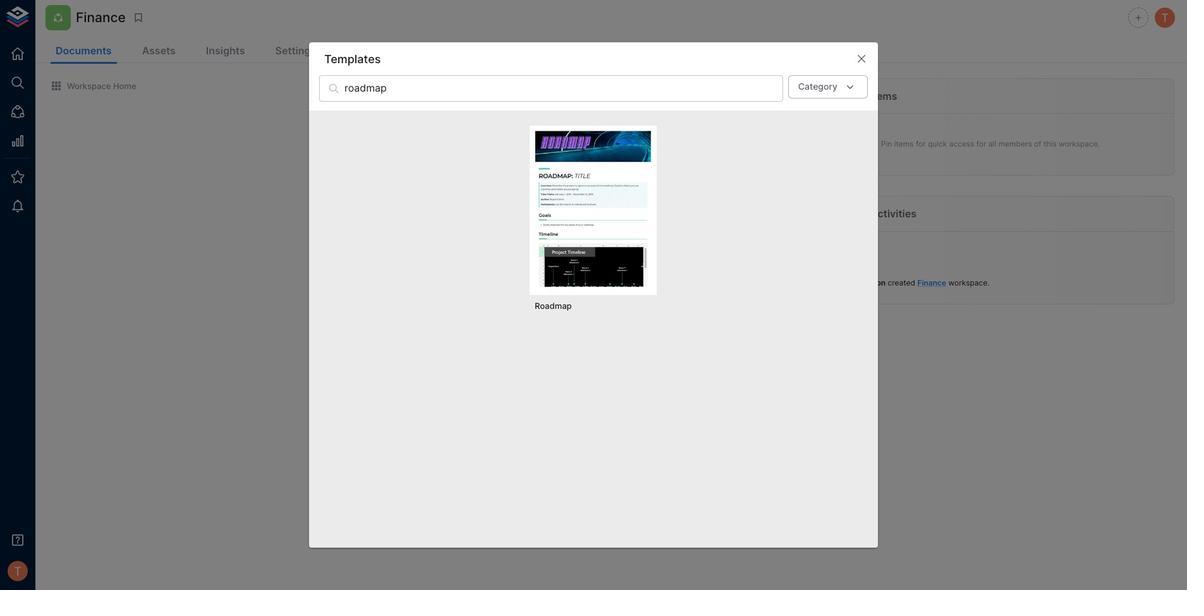 Task type: locate. For each thing, give the bounding box(es) containing it.
bookmark image
[[133, 12, 144, 23]]

finance
[[76, 10, 126, 25], [918, 278, 947, 288]]

04:04
[[845, 269, 865, 277]]

1 vertical spatial finance
[[918, 278, 947, 288]]

assets link
[[137, 39, 181, 64]]

recent activities
[[834, 208, 917, 220]]

for inside create powerful documents, wikis & notes for personal use or invite your team to collaborate with you.
[[464, 291, 474, 300]]

pinned
[[834, 90, 868, 102]]

for up with
[[464, 291, 474, 300]]

Search Templates... text field
[[345, 75, 783, 102]]

pin items for quick access for all members of this workspace.
[[881, 139, 1100, 149]]

to
[[408, 301, 416, 311]]

finance up documents on the top left
[[76, 10, 126, 25]]

roadmap
[[535, 301, 572, 311]]

create powerful documents, wikis & notes for personal use or invite your team to collaborate with you.
[[310, 291, 522, 311]]

finance right created
[[918, 278, 947, 288]]

workspace
[[949, 278, 988, 288]]

1 horizontal spatial finance
[[918, 278, 947, 288]]

items
[[894, 139, 914, 149]]

for
[[916, 139, 926, 149], [977, 139, 987, 149], [464, 291, 474, 300]]

workspace home link
[[51, 80, 136, 92]]

documents
[[56, 44, 112, 57]]

2 horizontal spatial for
[[977, 139, 987, 149]]

use
[[509, 291, 522, 300]]

pm
[[867, 269, 877, 277]]

pinned items
[[834, 90, 898, 102]]

.
[[988, 278, 990, 288]]

assets
[[142, 44, 176, 57]]

1 horizontal spatial t
[[1162, 11, 1169, 25]]

insights
[[206, 44, 245, 57]]

team
[[388, 301, 406, 311]]

this
[[1044, 139, 1057, 149]]

t button
[[1153, 6, 1177, 30], [4, 558, 32, 585]]

notes
[[441, 291, 462, 300]]

burton
[[861, 278, 886, 288]]

0 horizontal spatial for
[[464, 291, 474, 300]]

0 horizontal spatial t button
[[4, 558, 32, 585]]

for left quick
[[916, 139, 926, 149]]

documents,
[[370, 291, 412, 300]]

t
[[1162, 11, 1169, 25], [14, 565, 21, 578]]

or
[[339, 301, 347, 311]]

with
[[460, 301, 475, 311]]

04:04 pm tim burton created finance workspace .
[[845, 269, 990, 288]]

tim
[[845, 278, 859, 288]]

access
[[949, 139, 975, 149]]

documents link
[[51, 39, 117, 64]]

0 vertical spatial t button
[[1153, 6, 1177, 30]]

0 vertical spatial t
[[1162, 11, 1169, 25]]

0 horizontal spatial t
[[14, 565, 21, 578]]

finance inside 04:04 pm tim burton created finance workspace .
[[918, 278, 947, 288]]

templates
[[324, 52, 381, 66]]

recent
[[834, 208, 868, 220]]

create
[[310, 291, 335, 300]]

for left all
[[977, 139, 987, 149]]

0 horizontal spatial finance
[[76, 10, 126, 25]]

activities
[[871, 208, 917, 220]]

roadmap image
[[535, 131, 652, 287]]

finance link
[[918, 278, 947, 288]]

1 vertical spatial t
[[14, 565, 21, 578]]

category
[[798, 81, 838, 92]]



Task type: vqa. For each thing, say whether or not it's contained in the screenshot.
Add
no



Task type: describe. For each thing, give the bounding box(es) containing it.
1 horizontal spatial for
[[916, 139, 926, 149]]

your
[[370, 301, 386, 311]]

pin
[[881, 139, 892, 149]]

collaborate
[[418, 301, 458, 311]]

insights link
[[201, 39, 250, 64]]

items
[[870, 90, 898, 102]]

quick
[[928, 139, 947, 149]]

created
[[888, 278, 916, 288]]

category button
[[788, 75, 868, 99]]

workspace
[[67, 81, 111, 91]]

1 vertical spatial t button
[[4, 558, 32, 585]]

members
[[999, 139, 1032, 149]]

home
[[113, 81, 136, 91]]

settings link
[[270, 39, 321, 64]]

&
[[435, 291, 439, 300]]

invite
[[349, 301, 368, 311]]

1 horizontal spatial t button
[[1153, 6, 1177, 30]]

workspace.
[[1059, 139, 1100, 149]]

t for right t "button"
[[1162, 11, 1169, 25]]

wikis
[[415, 291, 432, 300]]

0 vertical spatial finance
[[76, 10, 126, 25]]

you.
[[477, 301, 493, 311]]

powerful
[[337, 291, 368, 300]]

personal
[[476, 291, 507, 300]]

templates dialog
[[309, 43, 878, 548]]

t for bottom t "button"
[[14, 565, 21, 578]]

workspace home
[[67, 81, 136, 91]]

of
[[1034, 139, 1042, 149]]

all
[[989, 139, 997, 149]]

settings
[[275, 44, 316, 57]]



